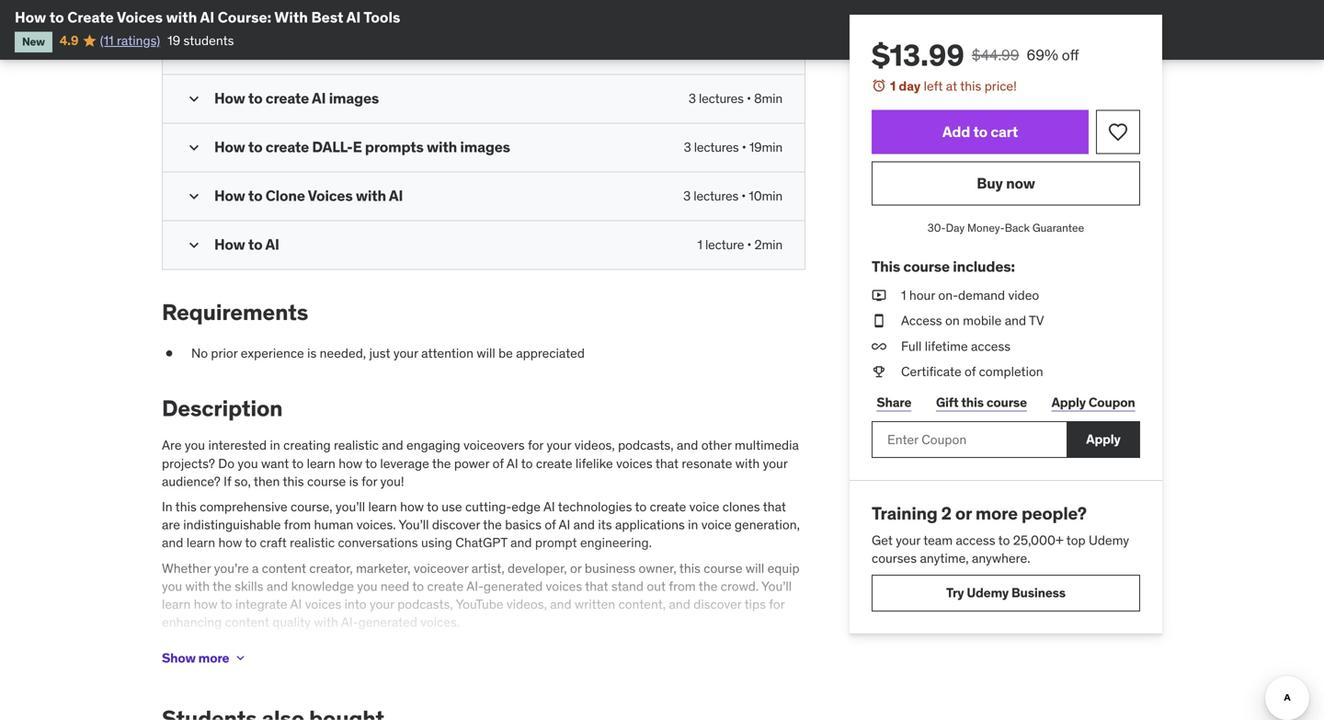 Task type: vqa. For each thing, say whether or not it's contained in the screenshot.
"favorite"
no



Task type: locate. For each thing, give the bounding box(es) containing it.
0 horizontal spatial now
[[268, 639, 292, 656]]

1 horizontal spatial videos,
[[575, 437, 615, 454]]

0 vertical spatial podcasts,
[[618, 437, 674, 454]]

add
[[943, 122, 970, 141]]

lectures for prompts
[[694, 139, 739, 155]]

1 vertical spatial more
[[198, 650, 229, 666]]

if
[[224, 473, 231, 490]]

how up the how to ai
[[214, 186, 245, 205]]

from down course,
[[284, 516, 311, 533]]

price!
[[985, 78, 1017, 94]]

is up you'll
[[349, 473, 358, 490]]

3 for prompts
[[684, 139, 691, 155]]

your up courses
[[896, 532, 921, 548]]

69%
[[1027, 46, 1059, 64]]

xsmall image for 1
[[872, 287, 887, 305]]

from right out on the bottom of page
[[669, 578, 696, 594]]

1 vertical spatial content
[[225, 614, 269, 631]]

1 vertical spatial voices
[[546, 578, 582, 594]]

how
[[15, 8, 46, 27], [214, 89, 245, 108], [214, 137, 245, 156], [214, 186, 245, 205], [214, 235, 245, 254]]

3 up 3 lectures • 19min
[[689, 90, 696, 107]]

to down creating
[[292, 455, 304, 472]]

how down "how to create ai images"
[[214, 137, 245, 156]]

more inside the show more button
[[198, 650, 229, 666]]

of
[[965, 363, 976, 380], [493, 455, 504, 472], [545, 516, 556, 533]]

with up 19
[[166, 8, 197, 27]]

you
[[185, 437, 205, 454], [238, 455, 258, 472], [162, 578, 182, 594], [357, 578, 378, 594]]

courses
[[872, 550, 917, 566]]

are
[[162, 516, 180, 533]]

clone
[[266, 186, 305, 205]]

prompt
[[535, 535, 577, 551]]

create
[[67, 8, 114, 27]]

1 vertical spatial voices
[[308, 186, 353, 205]]

1 horizontal spatial discover
[[694, 596, 742, 612]]

small image
[[185, 90, 203, 108], [185, 138, 203, 157], [185, 236, 203, 254]]

2 vertical spatial small image
[[185, 236, 203, 254]]

0 vertical spatial for
[[528, 437, 544, 454]]

xsmall image left no
[[162, 344, 177, 362]]

ai down prompts on the top left of the page
[[389, 186, 403, 205]]

1 vertical spatial small image
[[185, 138, 203, 157]]

create up applications
[[650, 498, 686, 515]]

1 small image from the top
[[185, 90, 203, 108]]

voices for create
[[117, 8, 163, 27]]

and left tv
[[1005, 312, 1027, 329]]

lectures for ai
[[694, 188, 739, 204]]

training
[[872, 502, 938, 524]]

podcasts, down need
[[397, 596, 453, 612]]

how down 'indistinguishable'
[[218, 535, 242, 551]]

your right take
[[375, 639, 399, 656]]

to inside "button"
[[974, 122, 988, 141]]

artist,
[[472, 560, 505, 576]]

add to cart
[[943, 122, 1018, 141]]

are you interested in creating realistic and engaging voiceovers for your videos, podcasts, and other multimedia projects? do you want to learn how to leverage the power of ai to create lifelike voices that resonate with your audience? if so, then this course is for you! in this comprehensive course, you'll learn how to use cutting-edge ai technologies to create voice clones that are indistinguishable from human voices. you'll discover the basics of ai and its applications in voice generation, and learn how to craft realistic conversations using chatgpt and prompt engineering. whether you're a content creator, marketer, voiceover artist, developer, or business owner, this course will equip you with the skills and knowledge you need to create ai-generated voices that stand out from the crowd. you'll learn how to integrate ai voices into your podcasts, youtube videos, and written content, and discover tips for enhancing content quality with ai-generated voices. join in the journey now and let's take your ai to the next level.
[[162, 437, 800, 656]]

appreciated
[[516, 345, 585, 361]]

$44.99
[[972, 46, 1019, 64]]

1 vertical spatial is
[[349, 473, 358, 490]]

prompts
[[365, 137, 424, 156]]

1 horizontal spatial more
[[976, 502, 1018, 524]]

and up leverage
[[382, 437, 403, 454]]

is
[[307, 345, 317, 361], [349, 473, 358, 490]]

1 horizontal spatial you'll
[[762, 578, 792, 594]]

top
[[1067, 532, 1086, 548]]

content
[[262, 560, 306, 576], [225, 614, 269, 631]]

(11
[[100, 32, 114, 49]]

into
[[345, 596, 367, 612]]

0 horizontal spatial udemy
[[967, 585, 1009, 601]]

images right prompts on the top left of the page
[[460, 137, 510, 156]]

this
[[960, 78, 982, 94], [961, 394, 984, 411], [283, 473, 304, 490], [175, 498, 197, 515], [679, 560, 701, 576]]

1 vertical spatial will
[[746, 560, 765, 576]]

2 horizontal spatial of
[[965, 363, 976, 380]]

1 horizontal spatial or
[[955, 502, 972, 524]]

3 small image from the top
[[185, 236, 203, 254]]

with right prompts on the top left of the page
[[427, 137, 457, 156]]

how down students
[[214, 89, 245, 108]]

voice
[[689, 498, 720, 515], [702, 516, 732, 533]]

now right buy
[[1006, 174, 1035, 193]]

how for how to create ai images
[[214, 89, 245, 108]]

and up resonate
[[677, 437, 698, 454]]

1 vertical spatial discover
[[694, 596, 742, 612]]

3 for ai
[[683, 188, 691, 204]]

udemy right try
[[967, 585, 1009, 601]]

voices right lifelike
[[616, 455, 653, 472]]

1 vertical spatial in
[[688, 516, 698, 533]]

1 vertical spatial small image
[[185, 187, 203, 206]]

3 down 3 lectures • 19min
[[683, 188, 691, 204]]

0 vertical spatial now
[[1006, 174, 1035, 193]]

generated down need
[[358, 614, 417, 631]]

0 vertical spatial voices.
[[357, 516, 396, 533]]

your right voiceovers
[[547, 437, 571, 454]]

create left lifelike
[[536, 455, 573, 472]]

0 vertical spatial apply
[[1052, 394, 1086, 411]]

course inside the gift this course link
[[987, 394, 1027, 411]]

equip
[[768, 560, 800, 576]]

voices. up ai to
[[421, 614, 460, 631]]

small image for how to ai
[[185, 236, 203, 254]]

content down 'craft'
[[262, 560, 306, 576]]

0 vertical spatial 1
[[890, 78, 896, 94]]

voice left clones
[[689, 498, 720, 515]]

engaging
[[407, 437, 460, 454]]

and down the basics
[[511, 535, 532, 551]]

access on mobile and tv
[[901, 312, 1044, 329]]

will left be
[[477, 345, 495, 361]]

1 vertical spatial apply
[[1086, 431, 1121, 448]]

• left the 10min
[[742, 188, 746, 204]]

discover
[[432, 516, 480, 533], [694, 596, 742, 612]]

voices up ratings)
[[117, 8, 163, 27]]

1 horizontal spatial voices
[[308, 186, 353, 205]]

1 vertical spatial videos,
[[507, 596, 547, 612]]

0 horizontal spatial or
[[570, 560, 582, 576]]

1 vertical spatial generated
[[358, 614, 417, 631]]

next
[[453, 639, 478, 656]]

try udemy business
[[946, 585, 1066, 601]]

ratings)
[[117, 32, 160, 49]]

1 vertical spatial access
[[956, 532, 996, 548]]

small image left clone
[[185, 187, 203, 206]]

to down voiceovers
[[521, 455, 533, 472]]

xsmall image
[[872, 287, 887, 305], [872, 312, 887, 330], [162, 344, 177, 362], [872, 363, 887, 381], [233, 651, 248, 666]]

course:
[[218, 8, 271, 27]]

voices.
[[357, 516, 396, 533], [421, 614, 460, 631]]

journey
[[223, 639, 265, 656]]

access inside training 2 or more people? get your team access to 25,000+ top udemy courses anytime, anywhere.
[[956, 532, 996, 548]]

0 vertical spatial ai-
[[466, 578, 484, 594]]

course down completion
[[987, 394, 1027, 411]]

to right need
[[412, 578, 424, 594]]

0 vertical spatial voices
[[616, 455, 653, 472]]

more up anywhere.
[[976, 502, 1018, 524]]

0 horizontal spatial 1
[[698, 236, 703, 253]]

to down "how to create ai images"
[[248, 137, 263, 156]]

clones
[[723, 498, 760, 515]]

how to create voices with ai course: with best ai tools
[[15, 8, 400, 27]]

0 vertical spatial small image
[[185, 41, 203, 59]]

how up the new
[[15, 8, 46, 27]]

full
[[901, 338, 922, 354]]

0 vertical spatial more
[[976, 502, 1018, 524]]

create down with
[[266, 89, 309, 108]]

voice down clones
[[702, 516, 732, 533]]

0 vertical spatial small image
[[185, 90, 203, 108]]

1 horizontal spatial for
[[528, 437, 544, 454]]

marketer,
[[356, 560, 411, 576]]

of down the full lifetime access
[[965, 363, 976, 380]]

and up integrate
[[267, 578, 288, 594]]

0 horizontal spatial will
[[477, 345, 495, 361]]

other
[[701, 437, 732, 454]]

your down need
[[370, 596, 394, 612]]

2 horizontal spatial 1
[[901, 287, 906, 304]]

this right at
[[960, 78, 982, 94]]

this down the want
[[283, 473, 304, 490]]

audience?
[[162, 473, 221, 490]]

apply coupon
[[1052, 394, 1136, 411]]

0 vertical spatial realistic
[[334, 437, 379, 454]]

demand
[[958, 287, 1005, 304]]

and left its
[[574, 516, 595, 533]]

projects?
[[162, 455, 215, 472]]

for right tips
[[769, 596, 785, 612]]

the down cutting-
[[483, 516, 502, 533]]

apply left coupon
[[1052, 394, 1086, 411]]

do
[[218, 455, 235, 472]]

2 vertical spatial lectures
[[694, 188, 739, 204]]

1 day left at this price!
[[890, 78, 1017, 94]]

how down the you!
[[400, 498, 424, 515]]

power
[[454, 455, 490, 472]]

money-
[[968, 221, 1005, 235]]

• for e
[[742, 139, 747, 155]]

xsmall image for access
[[872, 312, 887, 330]]

in right join
[[187, 639, 198, 656]]

8min
[[754, 90, 783, 107]]

alarm image
[[872, 78, 887, 93]]

0 vertical spatial content
[[262, 560, 306, 576]]

0 vertical spatial generated
[[484, 578, 543, 594]]

1 vertical spatial from
[[669, 578, 696, 594]]

small image
[[185, 41, 203, 59], [185, 187, 203, 206]]

voices
[[616, 455, 653, 472], [546, 578, 582, 594], [305, 596, 341, 612]]

your inside training 2 or more people? get your team access to 25,000+ top udemy courses anytime, anywhere.
[[896, 532, 921, 548]]

0 horizontal spatial voices
[[117, 8, 163, 27]]

the
[[432, 455, 451, 472], [483, 516, 502, 533], [213, 578, 232, 594], [699, 578, 718, 594], [201, 639, 220, 656], [431, 639, 450, 656]]

19
[[168, 32, 180, 49]]

1 horizontal spatial voices
[[546, 578, 582, 594]]

for right voiceovers
[[528, 437, 544, 454]]

1 horizontal spatial voices.
[[421, 614, 460, 631]]

apply down coupon
[[1086, 431, 1121, 448]]

generated down developer, at the left bottom of page
[[484, 578, 543, 594]]

anywhere.
[[972, 550, 1031, 566]]

2 small image from the top
[[185, 138, 203, 157]]

voices
[[117, 8, 163, 27], [308, 186, 353, 205]]

youtube
[[456, 596, 504, 612]]

using
[[421, 535, 452, 551]]

videos, up lifelike
[[575, 437, 615, 454]]

1 vertical spatial that
[[763, 498, 786, 515]]

Enter Coupon text field
[[872, 421, 1067, 458]]

how for how to ai
[[214, 235, 245, 254]]

1 hour on-demand video
[[901, 287, 1040, 304]]

try udemy business link
[[872, 575, 1140, 612]]

1 vertical spatial lectures
[[694, 139, 739, 155]]

how up you'll
[[339, 455, 363, 472]]

2 horizontal spatial voices
[[616, 455, 653, 472]]

1 horizontal spatial in
[[270, 437, 280, 454]]

images up e at the left of the page
[[329, 89, 379, 108]]

let's
[[320, 639, 343, 656]]

2min
[[755, 236, 783, 253]]

0 vertical spatial from
[[284, 516, 311, 533]]

0 vertical spatial will
[[477, 345, 495, 361]]

1 horizontal spatial is
[[349, 473, 358, 490]]

now
[[1006, 174, 1035, 193], [268, 639, 292, 656]]

xsmall image inside the show more button
[[233, 651, 248, 666]]

to left integrate
[[220, 596, 232, 612]]

to
[[49, 8, 64, 27], [248, 89, 263, 108], [974, 122, 988, 141], [248, 137, 263, 156], [248, 186, 263, 205], [248, 235, 263, 254], [292, 455, 304, 472], [365, 455, 377, 472], [521, 455, 533, 472], [427, 498, 439, 515], [635, 498, 647, 515], [999, 532, 1010, 548], [245, 535, 257, 551], [412, 578, 424, 594], [220, 596, 232, 612]]

0 horizontal spatial generated
[[358, 614, 417, 631]]

0 horizontal spatial is
[[307, 345, 317, 361]]

in
[[162, 498, 173, 515]]

2 vertical spatial for
[[769, 596, 785, 612]]

that left resonate
[[656, 455, 679, 472]]

apply
[[1052, 394, 1086, 411], [1086, 431, 1121, 448]]

0 vertical spatial videos,
[[575, 437, 615, 454]]

conversations
[[338, 535, 418, 551]]

edge
[[512, 498, 541, 515]]

1 vertical spatial now
[[268, 639, 292, 656]]

1 vertical spatial 1
[[698, 236, 703, 253]]

0 vertical spatial udemy
[[1089, 532, 1130, 548]]

voices right clone
[[308, 186, 353, 205]]

2 vertical spatial of
[[545, 516, 556, 533]]

1 horizontal spatial apply
[[1086, 431, 1121, 448]]

is inside are you interested in creating realistic and engaging voiceovers for your videos, podcasts, and other multimedia projects? do you want to learn how to leverage the power of ai to create lifelike voices that resonate with your audience? if so, then this course is for you! in this comprehensive course, you'll learn how to use cutting-edge ai technologies to create voice clones that are indistinguishable from human voices. you'll discover the basics of ai and its applications in voice generation, and learn how to craft realistic conversations using chatgpt and prompt engineering. whether you're a content creator, marketer, voiceover artist, developer, or business owner, this course will equip you with the skills and knowledge you need to create ai-generated voices that stand out from the crowd. you'll learn how to integrate ai voices into your podcasts, youtube videos, and written content, and discover tips for enhancing content quality with ai-generated voices. join in the journey now and let's take your ai to the next level.
[[349, 473, 358, 490]]

that up generation,
[[763, 498, 786, 515]]

lectures left the 19min
[[694, 139, 739, 155]]

ai-
[[466, 578, 484, 594], [341, 614, 358, 631]]

and right content,
[[669, 596, 691, 612]]

1 vertical spatial voices.
[[421, 614, 460, 631]]

1 vertical spatial voice
[[702, 516, 732, 533]]

learn up whether
[[186, 535, 215, 551]]

• left the 19min
[[742, 139, 747, 155]]

0 vertical spatial access
[[971, 338, 1011, 354]]

0 vertical spatial you'll
[[399, 516, 429, 533]]

ai- down into
[[341, 614, 358, 631]]

your
[[394, 345, 418, 361], [547, 437, 571, 454], [763, 455, 788, 472], [896, 532, 921, 548], [370, 596, 394, 612], [375, 639, 399, 656]]

ai up students
[[200, 8, 215, 27]]

voices down "knowledge"
[[305, 596, 341, 612]]

that
[[656, 455, 679, 472], [763, 498, 786, 515], [585, 578, 608, 594]]

0 horizontal spatial that
[[585, 578, 608, 594]]

1 horizontal spatial now
[[1006, 174, 1035, 193]]

to left 'craft'
[[245, 535, 257, 551]]

1 vertical spatial realistic
[[290, 535, 335, 551]]

or
[[955, 502, 972, 524], [570, 560, 582, 576]]

1 vertical spatial 3
[[684, 139, 691, 155]]

to up 4.9
[[49, 8, 64, 27]]

how for how to clone voices with ai
[[214, 186, 245, 205]]

1 vertical spatial ai-
[[341, 614, 358, 631]]

or inside are you interested in creating realistic and engaging voiceovers for your videos, podcasts, and other multimedia projects? do you want to learn how to leverage the power of ai to create lifelike voices that resonate with your audience? if so, then this course is for you! in this comprehensive course, you'll learn how to use cutting-edge ai technologies to create voice clones that are indistinguishable from human voices. you'll discover the basics of ai and its applications in voice generation, and learn how to craft realistic conversations using chatgpt and prompt engineering. whether you're a content creator, marketer, voiceover artist, developer, or business owner, this course will equip you with the skills and knowledge you need to create ai-generated voices that stand out from the crowd. you'll learn how to integrate ai voices into your podcasts, youtube videos, and written content, and discover tips for enhancing content quality with ai-generated voices. join in the journey now and let's take your ai to the next level.
[[570, 560, 582, 576]]

to down course:
[[248, 89, 263, 108]]

course,
[[291, 498, 333, 515]]

course
[[904, 257, 950, 276], [987, 394, 1027, 411], [307, 473, 346, 490], [704, 560, 743, 576]]

2 vertical spatial 3
[[683, 188, 691, 204]]

2 vertical spatial that
[[585, 578, 608, 594]]

in
[[270, 437, 280, 454], [688, 516, 698, 533], [187, 639, 198, 656]]

content down integrate
[[225, 614, 269, 631]]

1 horizontal spatial ai-
[[466, 578, 484, 594]]

1 vertical spatial or
[[570, 560, 582, 576]]

will
[[477, 345, 495, 361], [746, 560, 765, 576]]

0 vertical spatial voices
[[117, 8, 163, 27]]

to up requirements
[[248, 235, 263, 254]]

1 horizontal spatial images
[[460, 137, 510, 156]]

0 horizontal spatial for
[[362, 473, 377, 490]]

that up written
[[585, 578, 608, 594]]

0 vertical spatial of
[[965, 363, 976, 380]]



Task type: describe. For each thing, give the bounding box(es) containing it.
now inside button
[[1006, 174, 1035, 193]]

(11 ratings)
[[100, 32, 160, 49]]

creating
[[283, 437, 331, 454]]

need
[[381, 578, 410, 594]]

0 horizontal spatial discover
[[432, 516, 480, 533]]

show more button
[[162, 640, 248, 677]]

then
[[254, 473, 280, 490]]

voices for clone
[[308, 186, 353, 205]]

ai right best
[[346, 8, 361, 27]]

course up crowd.
[[704, 560, 743, 576]]

new
[[22, 34, 45, 49]]

back
[[1005, 221, 1030, 235]]

basics
[[505, 516, 542, 533]]

tools
[[364, 8, 400, 27]]

0 vertical spatial is
[[307, 345, 317, 361]]

business
[[1012, 585, 1066, 601]]

1 horizontal spatial of
[[545, 516, 556, 533]]

learn down creating
[[307, 455, 336, 472]]

create left the dall- on the left top of the page
[[266, 137, 309, 156]]

how to create dall-e prompts with images
[[214, 137, 510, 156]]

wishlist image
[[1107, 121, 1129, 143]]

are
[[162, 437, 182, 454]]

udemy inside training 2 or more people? get your team access to 25,000+ top udemy courses anytime, anywhere.
[[1089, 532, 1130, 548]]

ai up the dall- on the left top of the page
[[312, 89, 326, 108]]

e
[[353, 137, 362, 156]]

0 horizontal spatial voices.
[[357, 516, 396, 533]]

you up into
[[357, 578, 378, 594]]

dall-
[[312, 137, 353, 156]]

0 horizontal spatial ai-
[[341, 614, 358, 631]]

2 vertical spatial voices
[[305, 596, 341, 612]]

the left next
[[431, 639, 450, 656]]

just
[[369, 345, 390, 361]]

19min
[[749, 139, 783, 155]]

to left leverage
[[365, 455, 377, 472]]

0 horizontal spatial podcasts,
[[397, 596, 453, 612]]

course up hour
[[904, 257, 950, 276]]

to inside training 2 or more people? get your team access to 25,000+ top udemy courses anytime, anywhere.
[[999, 532, 1010, 548]]

create down voiceover
[[427, 578, 464, 594]]

apply for apply
[[1086, 431, 1121, 448]]

ai down voiceovers
[[507, 455, 518, 472]]

1 for 1 lecture • 2min
[[698, 236, 703, 253]]

0 vertical spatial 3
[[689, 90, 696, 107]]

3 lectures • 10min
[[683, 188, 783, 204]]

0 horizontal spatial videos,
[[507, 596, 547, 612]]

lifetime
[[925, 338, 968, 354]]

human
[[314, 516, 353, 533]]

1 small image from the top
[[185, 41, 203, 59]]

to left use in the bottom of the page
[[427, 498, 439, 515]]

1 vertical spatial images
[[460, 137, 510, 156]]

best
[[311, 8, 343, 27]]

1 for 1 day left at this price!
[[890, 78, 896, 94]]

25,000+
[[1013, 532, 1064, 548]]

you up projects?
[[185, 437, 205, 454]]

team
[[924, 532, 953, 548]]

2 horizontal spatial for
[[769, 596, 785, 612]]

tips
[[745, 596, 766, 612]]

off
[[1062, 46, 1079, 64]]

on-
[[938, 287, 958, 304]]

1 vertical spatial for
[[362, 473, 377, 490]]

0 vertical spatial voice
[[689, 498, 720, 515]]

learn down the you!
[[368, 498, 397, 515]]

completion
[[979, 363, 1044, 380]]

comprehensive
[[200, 498, 288, 515]]

• for with
[[742, 188, 746, 204]]

and down are
[[162, 535, 183, 551]]

video
[[1008, 287, 1040, 304]]

engineering.
[[580, 535, 652, 551]]

• left the 2min at the top
[[747, 236, 752, 253]]

this course includes:
[[872, 257, 1015, 276]]

its
[[598, 516, 612, 533]]

now inside are you interested in creating realistic and engaging voiceovers for your videos, podcasts, and other multimedia projects? do you want to learn how to leverage the power of ai to create lifelike voices that resonate with your audience? if so, then this course is for you! in this comprehensive course, you'll learn how to use cutting-edge ai technologies to create voice clones that are indistinguishable from human voices. you'll discover the basics of ai and its applications in voice generation, and learn how to craft realistic conversations using chatgpt and prompt engineering. whether you're a content creator, marketer, voiceover artist, developer, or business owner, this course will equip you with the skills and knowledge you need to create ai-generated voices that stand out from the crowd. you'll learn how to integrate ai voices into your podcasts, youtube videos, and written content, and discover tips for enhancing content quality with ai-generated voices. join in the journey now and let's take your ai to the next level.
[[268, 639, 292, 656]]

1 horizontal spatial that
[[656, 455, 679, 472]]

how up enhancing
[[194, 596, 218, 612]]

this right owner,
[[679, 560, 701, 576]]

0 vertical spatial in
[[270, 437, 280, 454]]

hour
[[909, 287, 935, 304]]

use
[[442, 498, 462, 515]]

show more
[[162, 650, 229, 666]]

you up "so,"
[[238, 455, 258, 472]]

small image for how to create dall-e prompts with images
[[185, 138, 203, 157]]

0 vertical spatial lectures
[[699, 90, 744, 107]]

learn up enhancing
[[162, 596, 191, 612]]

$13.99
[[872, 37, 965, 74]]

developer,
[[508, 560, 567, 576]]

how for how to create dall-e prompts with images
[[214, 137, 245, 156]]

multimedia
[[735, 437, 799, 454]]

full lifetime access
[[901, 338, 1011, 354]]

be
[[499, 345, 513, 361]]

1 horizontal spatial podcasts,
[[618, 437, 674, 454]]

want
[[261, 455, 289, 472]]

with
[[274, 8, 308, 27]]

more inside training 2 or more people? get your team access to 25,000+ top udemy courses anytime, anywhere.
[[976, 502, 1018, 524]]

1 for 1 hour on-demand video
[[901, 287, 906, 304]]

2
[[941, 502, 952, 524]]

enhancing
[[162, 614, 222, 631]]

with down whether
[[185, 578, 210, 594]]

ai up prompt
[[559, 516, 571, 533]]

gift this course link
[[931, 384, 1032, 421]]

the left crowd.
[[699, 578, 718, 594]]

and left let's
[[295, 639, 317, 656]]

students
[[184, 32, 234, 49]]

the down enhancing
[[201, 639, 220, 656]]

ai right edge
[[544, 498, 555, 515]]

show
[[162, 650, 196, 666]]

apply coupon button
[[1047, 384, 1140, 421]]

small image for how to create ai images
[[185, 90, 203, 108]]

2 horizontal spatial in
[[688, 516, 698, 533]]

on
[[945, 312, 960, 329]]

4.9
[[60, 32, 79, 49]]

course up course,
[[307, 473, 346, 490]]

with down how to create dall-e prompts with images in the left top of the page
[[356, 186, 386, 205]]

3 lectures • 8min
[[689, 90, 783, 107]]

0 vertical spatial images
[[329, 89, 379, 108]]

you down whether
[[162, 578, 182, 594]]

to left clone
[[248, 186, 263, 205]]

chatgpt
[[456, 535, 507, 551]]

xsmall image
[[872, 337, 887, 355]]

the down engaging
[[432, 455, 451, 472]]

applications
[[615, 516, 685, 533]]

crowd.
[[721, 578, 759, 594]]

will inside are you interested in creating realistic and engaging voiceovers for your videos, podcasts, and other multimedia projects? do you want to learn how to leverage the power of ai to create lifelike voices that resonate with your audience? if so, then this course is for you! in this comprehensive course, you'll learn how to use cutting-edge ai technologies to create voice clones that are indistinguishable from human voices. you'll discover the basics of ai and its applications in voice generation, and learn how to craft realistic conversations using chatgpt and prompt engineering. whether you're a content creator, marketer, voiceover artist, developer, or business owner, this course will equip you with the skills and knowledge you need to create ai-generated voices that stand out from the crowd. you'll learn how to integrate ai voices into your podcasts, youtube videos, and written content, and discover tips for enhancing content quality with ai-generated voices. join in the journey now and let's take your ai to the next level.
[[746, 560, 765, 576]]

2 horizontal spatial that
[[763, 498, 786, 515]]

1 lecture • 2min
[[698, 236, 783, 253]]

ai up quality
[[290, 596, 302, 612]]

this
[[872, 257, 900, 276]]

craft
[[260, 535, 287, 551]]

add to cart button
[[872, 110, 1089, 154]]

• for images
[[747, 90, 751, 107]]

buy now button
[[872, 161, 1140, 206]]

guarantee
[[1033, 221, 1085, 235]]

get
[[872, 532, 893, 548]]

you're
[[214, 560, 249, 576]]

knowledge
[[291, 578, 354, 594]]

so,
[[234, 473, 251, 490]]

creator,
[[309, 560, 353, 576]]

mobile
[[963, 312, 1002, 329]]

or inside training 2 or more people? get your team access to 25,000+ top udemy courses anytime, anywhere.
[[955, 502, 972, 524]]

lecture
[[705, 236, 744, 253]]

with down multimedia
[[736, 455, 760, 472]]

quality
[[272, 614, 311, 631]]

with up let's
[[314, 614, 338, 631]]

the down you're
[[213, 578, 232, 594]]

apply for apply coupon
[[1052, 394, 1086, 411]]

needed,
[[320, 345, 366, 361]]

this right the gift
[[961, 394, 984, 411]]

share button
[[872, 384, 917, 421]]

to up applications
[[635, 498, 647, 515]]

interested
[[208, 437, 267, 454]]

ai down clone
[[265, 235, 279, 254]]

left
[[924, 78, 943, 94]]

this right in
[[175, 498, 197, 515]]

1 vertical spatial you'll
[[762, 578, 792, 594]]

indistinguishable
[[183, 516, 281, 533]]

gift
[[936, 394, 959, 411]]

1 vertical spatial of
[[493, 455, 504, 472]]

coupon
[[1089, 394, 1136, 411]]

xsmall image for certificate
[[872, 363, 887, 381]]

your right just
[[394, 345, 418, 361]]

no prior experience is needed, just your attention will be appreciated
[[191, 345, 585, 361]]

you!
[[380, 473, 404, 490]]

2 small image from the top
[[185, 187, 203, 206]]

1 horizontal spatial from
[[669, 578, 696, 594]]

cart
[[991, 122, 1018, 141]]

0 horizontal spatial from
[[284, 516, 311, 533]]

technologies
[[558, 498, 632, 515]]

0 horizontal spatial you'll
[[399, 516, 429, 533]]

your down multimedia
[[763, 455, 788, 472]]

xsmall image for no
[[162, 344, 177, 362]]

day
[[899, 78, 921, 94]]

join
[[162, 639, 184, 656]]

business
[[585, 560, 636, 576]]

19 students
[[168, 32, 234, 49]]

0 horizontal spatial in
[[187, 639, 198, 656]]

and left written
[[550, 596, 572, 612]]



